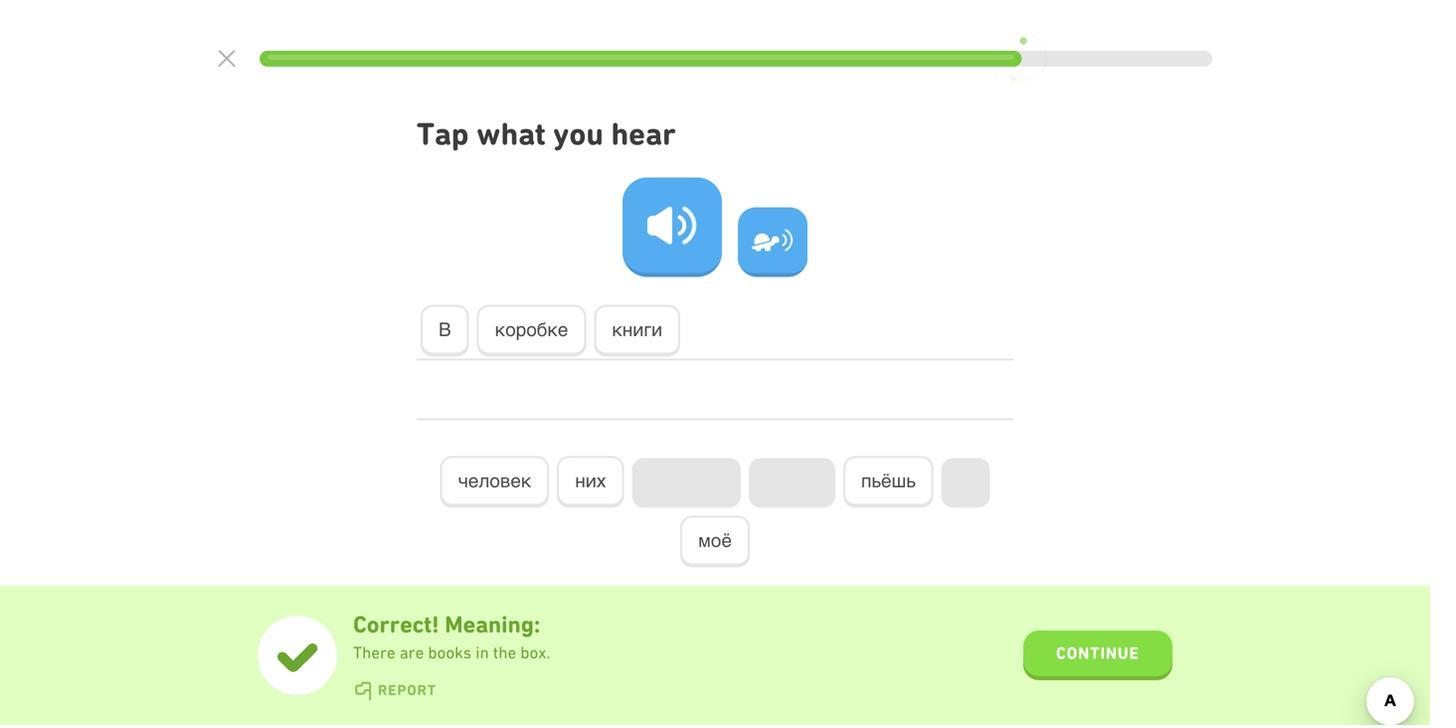 Task type: describe. For each thing, give the bounding box(es) containing it.
пьёшь
[[862, 470, 916, 492]]

you
[[553, 115, 604, 152]]

correct!
[[353, 611, 439, 639]]

are
[[400, 643, 424, 662]]

в button
[[421, 305, 469, 357]]

коробке button
[[477, 305, 586, 357]]

continue
[[1057, 644, 1140, 663]]

there
[[353, 643, 396, 662]]

box.
[[521, 643, 551, 662]]

in
[[476, 643, 489, 662]]

книги button
[[594, 305, 681, 357]]

пьёшь button
[[844, 456, 934, 508]]

continue button
[[1024, 631, 1173, 681]]

books
[[428, 643, 472, 662]]

hear
[[611, 115, 676, 152]]



Task type: locate. For each thing, give the bounding box(es) containing it.
the
[[493, 643, 517, 662]]

tap
[[417, 115, 469, 152]]

моё
[[699, 530, 732, 551]]

progress bar
[[260, 51, 1213, 67]]

report
[[378, 682, 437, 699]]

what
[[477, 115, 546, 152]]

человек button
[[440, 456, 550, 508]]

них
[[575, 470, 606, 492]]

них button
[[557, 456, 624, 508]]

моё button
[[681, 516, 750, 568]]

в
[[439, 319, 451, 340]]

meaning:
[[445, 611, 541, 639]]

tap what you hear
[[417, 115, 676, 152]]

report button
[[353, 682, 437, 702]]

коробке
[[495, 319, 569, 340]]

книги
[[612, 319, 663, 340]]

correct! meaning: there are books in the box.
[[353, 611, 551, 662]]

человек
[[458, 470, 532, 492]]



